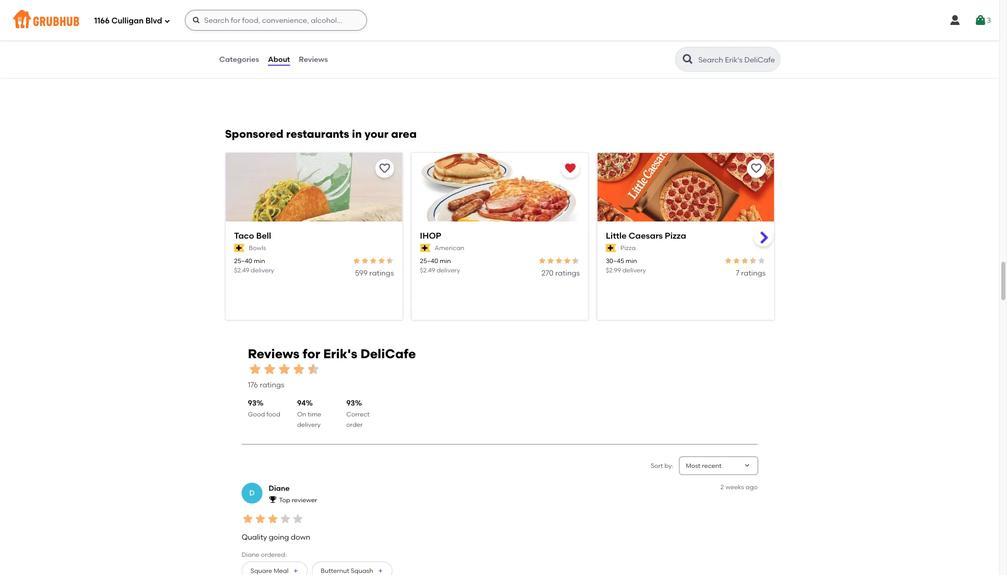 Task type: locate. For each thing, give the bounding box(es) containing it.
2 min from the left
[[440, 258, 451, 265]]

plus icon image inside square meal "button"
[[293, 568, 299, 575]]

2
[[721, 484, 724, 491]]

subscription pass image down the taco at the top left
[[234, 244, 244, 253]]

min down bowls
[[254, 258, 265, 265]]

for
[[303, 347, 320, 362]]

svg image
[[949, 14, 962, 27], [192, 16, 201, 24], [164, 18, 170, 24]]

saved restaurant button
[[561, 159, 580, 178]]

2 93 from the left
[[346, 399, 355, 408]]

caesars
[[629, 231, 663, 241]]

0 horizontal spatial erik's
[[287, 29, 305, 38]]

0 horizontal spatial subscription pass image
[[234, 244, 244, 253]]

quality
[[242, 533, 267, 542]]

save this restaurant image
[[378, 163, 391, 175]]

order
[[346, 421, 363, 429]]

star icon image
[[352, 257, 361, 265], [361, 257, 369, 265], [369, 257, 377, 265], [377, 257, 385, 265], [385, 257, 394, 265], [385, 257, 394, 265], [538, 257, 546, 265], [546, 257, 555, 265], [555, 257, 563, 265], [563, 257, 571, 265], [571, 257, 580, 265], [571, 257, 580, 265], [724, 257, 732, 265], [732, 257, 741, 265], [741, 257, 749, 265], [749, 257, 757, 265], [749, 257, 757, 265], [757, 257, 766, 265], [248, 362, 263, 377], [263, 362, 277, 377], [277, 362, 292, 377], [292, 362, 306, 377], [306, 362, 321, 377], [306, 362, 321, 377], [242, 513, 254, 526], [254, 513, 267, 526], [267, 513, 279, 526], [279, 513, 292, 526], [292, 513, 304, 526]]

by:
[[665, 462, 674, 470]]

2 horizontal spatial svg image
[[949, 14, 962, 27]]

min for little caesars pizza
[[626, 258, 637, 265]]

2 plus icon image from the left
[[377, 568, 384, 575]]

ihop link
[[420, 230, 580, 242]]

min for taco bell
[[254, 258, 265, 265]]

reviews up 176 ratings
[[248, 347, 300, 362]]

save this restaurant button for little caesars pizza
[[747, 159, 766, 178]]

94 on time delivery
[[297, 399, 321, 429]]

0 vertical spatial reviews
[[299, 55, 328, 64]]

Search Erik's DeliCafe search field
[[698, 55, 777, 65]]

subscription pass image
[[420, 244, 430, 253]]

ratings right '599'
[[369, 269, 394, 278]]

Search for food, convenience, alcohol... search field
[[185, 10, 367, 31]]

599
[[355, 269, 367, 278]]

plus icon image right 'squash'
[[377, 568, 384, 575]]

squash
[[351, 568, 373, 575]]

$2.49 down subscription pass icon
[[420, 267, 435, 274]]

plus icon image for butternut squash
[[377, 568, 384, 575]]

94
[[297, 399, 306, 408]]

erik's right for
[[323, 347, 358, 362]]

93 up correct
[[346, 399, 355, 408]]

1 horizontal spatial save this restaurant button
[[747, 159, 766, 178]]

176
[[248, 381, 258, 389]]

min
[[254, 258, 265, 265], [440, 258, 451, 265], [626, 258, 637, 265]]

little caesars pizza link
[[606, 230, 766, 242]]

meal
[[274, 568, 289, 575]]

min inside 30–45 min $2.99 delivery
[[626, 258, 637, 265]]

25–40 min $2.49 delivery for ihop
[[420, 258, 460, 274]]

reviews right about
[[299, 55, 328, 64]]

subscription pass image for little
[[606, 244, 616, 253]]

2 subscription pass image from the left
[[606, 244, 616, 253]]

1 plus icon image from the left
[[293, 568, 299, 575]]

delivery right the $2.99
[[623, 267, 646, 274]]

square meal
[[251, 568, 289, 575]]

1 vertical spatial diane
[[242, 551, 259, 559]]

little
[[606, 231, 627, 241]]

svg image
[[975, 14, 987, 27]]

most
[[686, 462, 701, 470]]

0 vertical spatial erik's
[[287, 29, 305, 38]]

1 25–40 from the left
[[234, 258, 252, 265]]

0 horizontal spatial save this restaurant button
[[375, 159, 394, 178]]

0 horizontal spatial 93
[[248, 399, 257, 408]]

d
[[249, 489, 255, 498]]

1 horizontal spatial $2.49
[[420, 267, 435, 274]]

1 min from the left
[[254, 258, 265, 265]]

pizza right caesars
[[665, 231, 686, 241]]

1 horizontal spatial subscription pass image
[[606, 244, 616, 253]]

ihop
[[420, 231, 441, 241]]

2 25–40 min $2.49 delivery from the left
[[420, 258, 460, 274]]

0 horizontal spatial delicafe
[[307, 29, 337, 38]]

reviews for erik's delicafe
[[248, 347, 416, 362]]

93 for 93 correct order
[[346, 399, 355, 408]]

sponsored
[[225, 128, 284, 141]]

25–40 down bowls
[[234, 258, 252, 265]]

restaurants
[[286, 128, 349, 141]]

1 subscription pass image from the left
[[234, 244, 244, 253]]

1 vertical spatial reviews
[[248, 347, 300, 362]]

weeks
[[726, 484, 744, 491]]

ratings for taco bell
[[369, 269, 394, 278]]

1 horizontal spatial erik's
[[323, 347, 358, 362]]

diane up top
[[269, 484, 290, 493]]

1 horizontal spatial svg image
[[192, 16, 201, 24]]

delivery for ihop
[[437, 267, 460, 274]]

270
[[541, 269, 553, 278]]

area
[[391, 128, 417, 141]]

blvd
[[146, 16, 162, 26]]

0 horizontal spatial 25–40 min $2.49 delivery
[[234, 258, 274, 274]]

sort by:
[[651, 462, 674, 470]]

1 horizontal spatial 25–40
[[420, 258, 438, 265]]

0 horizontal spatial $2.49
[[234, 267, 249, 274]]

2 $2.49 from the left
[[420, 267, 435, 274]]

1 $2.49 from the left
[[234, 267, 249, 274]]

25–40 min $2.49 delivery down american
[[420, 258, 460, 274]]

1 vertical spatial delicafe
[[361, 347, 416, 362]]

delivery down american
[[437, 267, 460, 274]]

2 horizontal spatial min
[[626, 258, 637, 265]]

25–40 min $2.49 delivery down bowls
[[234, 258, 274, 274]]

3
[[987, 16, 991, 25]]

most recent
[[686, 462, 722, 470]]

0 vertical spatial delicafe
[[307, 29, 337, 38]]

ratings right 7
[[741, 269, 766, 278]]

trophy icon image
[[269, 496, 277, 504]]

25–40
[[234, 258, 252, 265], [420, 258, 438, 265]]

square meal button
[[242, 562, 308, 576]]

categories button
[[219, 41, 260, 78]]

93 inside 93 good food
[[248, 399, 257, 408]]

ihop logo image
[[412, 153, 588, 240]]

subscription pass image
[[234, 244, 244, 253], [606, 244, 616, 253]]

1 horizontal spatial pizza
[[665, 231, 686, 241]]

1 horizontal spatial plus icon image
[[377, 568, 384, 575]]

reviews inside button
[[299, 55, 328, 64]]

save this restaurant button for taco bell
[[375, 159, 394, 178]]

erik's right the about
[[287, 29, 305, 38]]

$2.49 down bowls
[[234, 267, 249, 274]]

butternut squash button
[[312, 562, 393, 576]]

american
[[435, 244, 464, 252]]

0 horizontal spatial svg image
[[164, 18, 170, 24]]

delicafe
[[307, 29, 337, 38], [361, 347, 416, 362]]

saved restaurant image
[[564, 163, 577, 175]]

93 inside 93 correct order
[[346, 399, 355, 408]]

1 horizontal spatial 93
[[346, 399, 355, 408]]

time
[[308, 411, 321, 418]]

on
[[297, 411, 306, 418]]

25–40 down subscription pass icon
[[420, 258, 438, 265]]

0 horizontal spatial diane
[[242, 551, 259, 559]]

save this restaurant button
[[375, 159, 394, 178], [747, 159, 766, 178]]

0 horizontal spatial 25–40
[[234, 258, 252, 265]]

little caesars pizza
[[606, 231, 686, 241]]

ratings right 270
[[555, 269, 580, 278]]

diane for diane ordered:
[[242, 551, 259, 559]]

diane
[[269, 484, 290, 493], [242, 551, 259, 559]]

25–40 min $2.49 delivery
[[234, 258, 274, 274], [420, 258, 460, 274]]

0 horizontal spatial min
[[254, 258, 265, 265]]

plus icon image right meal at the left of the page
[[293, 568, 299, 575]]

1166 culligan blvd
[[94, 16, 162, 26]]

2 25–40 from the left
[[420, 258, 438, 265]]

ratings
[[369, 269, 394, 278], [555, 269, 580, 278], [741, 269, 766, 278], [260, 381, 284, 389]]

1 vertical spatial pizza
[[620, 244, 636, 252]]

1 horizontal spatial diane
[[269, 484, 290, 493]]

delivery down time at the bottom
[[297, 421, 321, 429]]

plus icon image inside butternut squash button
[[377, 568, 384, 575]]

7
[[736, 269, 739, 278]]

taco
[[234, 231, 254, 241]]

0 vertical spatial pizza
[[665, 231, 686, 241]]

delivery
[[251, 267, 274, 274], [437, 267, 460, 274], [623, 267, 646, 274], [297, 421, 321, 429]]

diane down quality
[[242, 551, 259, 559]]

3 min from the left
[[626, 258, 637, 265]]

2 weeks ago
[[721, 484, 758, 491]]

categories
[[219, 55, 259, 64]]

view
[[226, 29, 242, 38]]

0 horizontal spatial plus icon image
[[293, 568, 299, 575]]

599 ratings
[[355, 269, 394, 278]]

1 93 from the left
[[248, 399, 257, 408]]

plus icon image
[[293, 568, 299, 575], [377, 568, 384, 575]]

0 vertical spatial diane
[[269, 484, 290, 493]]

caret down icon image
[[743, 462, 752, 470]]

pizza
[[665, 231, 686, 241], [620, 244, 636, 252]]

min down american
[[440, 258, 451, 265]]

erik's
[[287, 29, 305, 38], [323, 347, 358, 362]]

reviews for reviews for erik's delicafe
[[248, 347, 300, 362]]

search icon image
[[682, 53, 694, 66]]

2 save this restaurant button from the left
[[747, 159, 766, 178]]

reviews
[[299, 55, 328, 64], [248, 347, 300, 362]]

1 save this restaurant button from the left
[[375, 159, 394, 178]]

delivery down bowls
[[251, 267, 274, 274]]

reviews for reviews
[[299, 55, 328, 64]]

93 up good
[[248, 399, 257, 408]]

1 horizontal spatial min
[[440, 258, 451, 265]]

ago
[[746, 484, 758, 491]]

1 25–40 min $2.49 delivery from the left
[[234, 258, 274, 274]]

93
[[248, 399, 257, 408], [346, 399, 355, 408]]

min for ihop
[[440, 258, 451, 265]]

butternut
[[321, 568, 349, 575]]

delivery inside 30–45 min $2.99 delivery
[[623, 267, 646, 274]]

pizza down little
[[620, 244, 636, 252]]

$2.49
[[234, 267, 249, 274], [420, 267, 435, 274]]

subscription pass image down little
[[606, 244, 616, 253]]

min right 30–45
[[626, 258, 637, 265]]

square
[[251, 568, 272, 575]]

1 horizontal spatial 25–40 min $2.49 delivery
[[420, 258, 460, 274]]



Task type: describe. For each thing, give the bounding box(es) containing it.
bell
[[256, 231, 271, 241]]

quality  going  down
[[242, 533, 310, 542]]

176 ratings
[[248, 381, 284, 389]]

correct
[[346, 411, 370, 418]]

taco bell
[[234, 231, 271, 241]]

plus icon image for square meal
[[293, 568, 299, 575]]

ratings for ihop
[[555, 269, 580, 278]]

1 horizontal spatial delicafe
[[361, 347, 416, 362]]

about
[[268, 55, 290, 64]]

1 vertical spatial erik's
[[323, 347, 358, 362]]

25–40 min $2.49 delivery for taco bell
[[234, 258, 274, 274]]

sponsored restaurants in your area
[[225, 128, 417, 141]]

going
[[269, 533, 289, 542]]

down
[[291, 533, 310, 542]]

in
[[352, 128, 362, 141]]

culligan
[[111, 16, 144, 26]]

delivery inside 94 on time delivery
[[297, 421, 321, 429]]

about
[[264, 29, 286, 38]]

top reviewer
[[279, 497, 317, 504]]

$2.49 for taco bell
[[234, 267, 249, 274]]

recent
[[702, 462, 722, 470]]

butternut squash
[[321, 568, 373, 575]]

more
[[244, 29, 263, 38]]

little caesars pizza logo image
[[597, 153, 774, 240]]

0 horizontal spatial pizza
[[620, 244, 636, 252]]

1166
[[94, 16, 110, 26]]

bowls
[[249, 244, 266, 252]]

30–45 min $2.99 delivery
[[606, 258, 646, 274]]

taco bell link
[[234, 230, 394, 242]]

delivery for taco bell
[[251, 267, 274, 274]]

25–40 for ihop
[[420, 258, 438, 265]]

main navigation navigation
[[0, 0, 1000, 41]]

25–40 for taco bell
[[234, 258, 252, 265]]

good
[[248, 411, 265, 418]]

$2.99
[[606, 267, 621, 274]]

your
[[365, 128, 389, 141]]

subscription pass image for taco
[[234, 244, 244, 253]]

93 for 93 good food
[[248, 399, 257, 408]]

Sort by: field
[[686, 462, 722, 471]]

93 correct order
[[346, 399, 370, 429]]

diane for diane
[[269, 484, 290, 493]]

3 button
[[975, 11, 991, 30]]

ratings for little caesars pizza
[[741, 269, 766, 278]]

reviews button
[[298, 41, 328, 78]]

$2.49 for ihop
[[420, 267, 435, 274]]

delivery for little caesars pizza
[[623, 267, 646, 274]]

diane ordered:
[[242, 551, 287, 559]]

30–45
[[606, 258, 624, 265]]

about button
[[268, 41, 291, 78]]

top
[[279, 497, 290, 504]]

save this restaurant image
[[750, 163, 763, 175]]

ratings right 176
[[260, 381, 284, 389]]

sort
[[651, 462, 663, 470]]

270 ratings
[[541, 269, 580, 278]]

taco bell logo image
[[226, 153, 402, 240]]

7 ratings
[[736, 269, 766, 278]]

food
[[266, 411, 280, 418]]

reviewer
[[292, 497, 317, 504]]

93 good food
[[248, 399, 280, 418]]

ordered:
[[261, 551, 287, 559]]

view more about erik's delicafe
[[226, 29, 337, 38]]



Task type: vqa. For each thing, say whether or not it's contained in the screenshot.
rightmost the "DeliCafe"
yes



